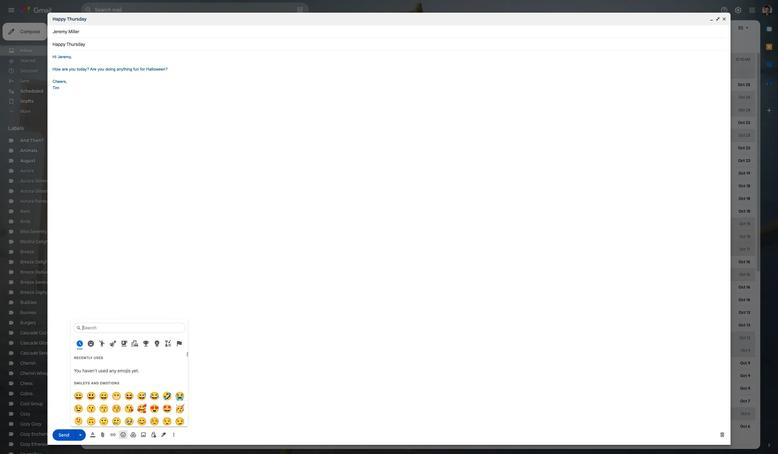 Task type: describe. For each thing, give the bounding box(es) containing it.
message for science
[[517, 335, 535, 341]]

1 horizontal spatial just
[[718, 335, 726, 341]]

maximize your visibility on the coupa supplier portal
[[178, 361, 292, 366]]

whispers
[[37, 371, 55, 377]]

tab list inside main content
[[81, 35, 761, 53]]

you inside row
[[579, 82, 586, 88]]

2 oct 13 from the top
[[739, 323, 751, 328]]

aurora glimmer link
[[20, 178, 52, 184]]

🥰 image
[[137, 404, 147, 414]]

powered by the university of texas health science center at houston sourcing event - utpb- anesthesiology assistant program #689 has been c row
[[81, 142, 778, 155]]

new for new message received for sibanye-stillwater sa region sap s4 journey - event #154927
[[178, 373, 187, 379]]

received for coupa notification powered by coupa software you received a new message on the message board from sibanye-stillwater. the message reads: good day bidder please note licensing has been remov
[[480, 373, 497, 379]]

1 horizontal spatial has
[[747, 373, 754, 379]]

every
[[754, 82, 765, 88]]

😉 image
[[74, 404, 83, 414]]

recently
[[74, 356, 93, 360]]

minimize image
[[709, 16, 714, 22]]

2 important according to google magic. switch from the top
[[105, 373, 111, 379]]

13 inside coupa notification powered by coupa software you received a new message on the message board from sibanye-stillwater. the message reads: sibanye-stillwater made the following changes to the so row
[[747, 310, 751, 315]]

1 inside row
[[470, 95, 472, 100]]

2 meeting from the left
[[731, 82, 747, 88]]

12
[[747, 336, 751, 340]]

powered by sibanye-stillwater sourcing event - sibanye-stillwater sa region sap s4 journey #154927 has been changed sibanye-stillwater made the following changes to the sou for oct 13
[[419, 323, 778, 328]]

and
[[91, 382, 99, 386]]

😀 image
[[74, 392, 83, 401]]

oct inside row
[[740, 247, 746, 252]]

cozy for cozy cozy
[[20, 422, 30, 427]]

😁 image
[[112, 392, 121, 401]]

tim inside cheers, tim
[[53, 85, 59, 90]]

more options image
[[172, 432, 176, 438]]

oct 19
[[739, 171, 751, 176]]

powered by sibanye-stillwater sourcing event - sibanye-stillwater sa region sap s4 journey #154927 has been changed sibanye-stillwater made the following changes to the sou for oct 9
[[419, 386, 778, 392]]

🤩 image
[[162, 404, 172, 414]]

lungelo
[[115, 373, 132, 379]]

24 for transformation
[[746, 95, 751, 100]]

oct 18 for 1st oct 18 row from the bottom
[[740, 234, 751, 239]]

2 f... from the left
[[749, 95, 755, 100]]

oct 18 for second oct 18 row
[[739, 196, 751, 201]]

0 horizontal spatial transformation
[[370, 95, 408, 100]]

animals
[[20, 148, 37, 154]]

software for coupa notification powered by coupa software you received a new message with attachments on the message board from sibanye-stillwater. the message reads: good day, herewith attached are the collated
[[439, 107, 457, 113]]

insert files using drive image
[[130, 432, 136, 438]]

labels
[[8, 125, 24, 132]]

1 meeting from the left
[[512, 82, 529, 88]]

labels heading
[[8, 125, 67, 132]]

1 oct 18 row from the top
[[81, 180, 756, 193]]

software inside "row"
[[590, 259, 608, 265]]

chess link
[[20, 381, 33, 387]]

takes
[[258, 399, 270, 404]]

[important]
[[178, 424, 203, 430]]

Message Body text field
[[53, 54, 726, 423]]

board for good
[[563, 373, 575, 379]]

cozy ethereal link
[[20, 442, 48, 448]]

enchanted
[[31, 432, 53, 437]]

good inside row
[[689, 107, 700, 113]]

cozy cozy link
[[20, 422, 41, 427]]

powered by sibanye-stillwater sourcing event - digital transformation flex capacity #157023 has been changed sibanye-stillwater made the following changes to the sourc cell
[[417, 209, 778, 214]]

anesthesiology inside row
[[676, 145, 707, 151]]

main content containing bookclub meeting join with google meet – you have been invited by kendall parks to attend an event named bookclub meeting on every 2 week
[[81, 20, 778, 454]]

made inside row
[[704, 310, 715, 316]]

changed inside powered by sibanye-stillwater sourcing event - digital transformation flex capacity #157023 has been changed sibanye-stillwater made the following changes to the sourc row
[[642, 209, 659, 214]]

cobra link
[[20, 391, 33, 397]]

aurora rainbow link
[[20, 199, 52, 204]]

received for coupa notification powered by coupa software you received a new message on the message board from sibanye-stillwater. the message reads: sibanye-stillwater made the following changes to the so
[[480, 310, 497, 316]]

utpb- inside powered by the university of texas health science center at houston sourcing event - utpb- anesthesiology assistant program #689 has been c row
[[662, 145, 675, 151]]

for for new message received for utpb- anesthesiology assistant program  - event #689
[[227, 335, 232, 341]]

serenity for bliss serenity
[[30, 229, 47, 235]]

tim inside the reminder, digital transformation f... #157023, ends in less than 1 day powered by coupa software sibanye-stillwater has invited you, tim burton enterprises to sourcing event digital transformation f... row
[[609, 95, 616, 100]]

1 you from the left
[[69, 67, 76, 72]]

🥳 image
[[175, 404, 185, 414]]

6 important according to google magic. switch from the top
[[105, 449, 111, 454]]

a for message
[[485, 107, 487, 113]]

cool group link
[[20, 401, 43, 407]]

dinner tonight?
[[178, 348, 209, 354]]

are inside message body text box
[[62, 67, 68, 72]]

new for coupa notification powered by coupa software you received a new message with attachments on the message board from sibanye-stillwater. the message reads: good day, herewith attached are the collated
[[488, 107, 496, 113]]

agropecuaria
[[694, 259, 721, 265]]

cozy link
[[20, 411, 30, 417]]

halloween?
[[146, 67, 168, 72]]

2 bookclub from the left
[[711, 82, 729, 88]]

than
[[460, 95, 469, 100]]

🙂 image
[[99, 417, 109, 427]]

your for visibility
[[199, 361, 209, 366]]

😭 image
[[175, 392, 185, 401]]

maximize your visibility on the coupa supplier portal link
[[178, 360, 721, 367]]

lungelo buthelezi
[[115, 373, 153, 379]]

–
[[575, 82, 578, 88]]

clicks
[[293, 399, 306, 404]]

1 important according to google magic. switch from the top
[[105, 322, 111, 329]]

23 inside powered by the university of texas health science center at houston sourcing event - utpb- anesthesiology assistant program #689 has been c row
[[746, 146, 751, 150]]

th
[[775, 411, 778, 417]]

18 for second oct 18 row
[[747, 196, 751, 201]]

on inside row
[[530, 310, 535, 316]]

with inside row
[[539, 82, 547, 88]]

herewith
[[710, 107, 728, 113]]

cool group
[[20, 401, 43, 407]]

it
[[254, 399, 257, 404]]

25
[[746, 82, 751, 87]]

9 inside the "maximize your visibility on the coupa supplier portal" row
[[748, 361, 751, 366]]

maximize
[[178, 361, 198, 366]]

blissful delight link
[[20, 239, 50, 245]]

[important] - just so we're clear... cell
[[178, 424, 724, 443]]

aurora link
[[20, 168, 34, 174]]

😂 image
[[150, 392, 159, 401]]

attach files image
[[100, 432, 106, 438]]

breeze delight link
[[20, 259, 50, 265]]

houston for powered by the university of texas health science center at houston sourcing event - utpb- anesthesiology assistant program #689 has been c
[[610, 145, 627, 151]]

😘 image
[[124, 404, 134, 414]]

6 for the university of t.
[[748, 412, 751, 416]]

2 horizontal spatial digital
[[692, 95, 708, 100]]

stillwater. inside row
[[627, 107, 647, 113]]

coupa inside the reminder, digital transformation f... #157023, ends in less than 1 day powered by coupa software sibanye-stillwater has invited you, tim burton enterprises to sourcing event digital transformation f... row
[[506, 95, 520, 100]]

sou for oct 9
[[772, 386, 778, 392]]

2 oct 16 row from the top
[[81, 281, 756, 294]]

bliss serenity
[[20, 229, 47, 235]]

de
[[408, 259, 413, 265]]

- inside 'cell'
[[204, 424, 207, 430]]

search mail image
[[83, 4, 94, 16]]

row containing the flexport team
[[81, 395, 756, 408]]

bliss
[[20, 229, 29, 235]]

row containing maria williams
[[81, 345, 756, 357]]

sou for oct 13
[[772, 323, 778, 328]]

stillwater inside row
[[684, 310, 703, 316]]

3 oct 18 row from the top
[[81, 218, 756, 231]]

ismael rodriguez
[[115, 335, 149, 341]]

bliss serenity link
[[20, 229, 47, 235]]

1 f... from the left
[[410, 95, 415, 100]]

for inside message body text box
[[140, 67, 145, 72]]

2 horizontal spatial transformation
[[709, 95, 748, 100]]

row containing ismael rodriguez
[[81, 332, 766, 345]]

made inside row
[[698, 209, 709, 214]]

a for science
[[470, 335, 473, 341]]

investigación
[[667, 259, 693, 265]]

inbox
[[20, 48, 32, 54]]

rodriguez
[[129, 335, 149, 341]]

oct inside powered by sibanye-stillwater sourcing event - digital transformation flex capacity #157023 has been changed sibanye-stillwater made the following changes to the sourc row
[[739, 209, 746, 214]]

digital inside powered by sibanye-stillwater sourcing event - digital transformation flex capacity #157023 has been changed sibanye-stillwater made the following changes to the sourc row
[[513, 209, 529, 214]]

jeremy miller
[[53, 29, 79, 35]]

labels navigation
[[0, 20, 81, 454]]

new message received for sibanye-stillwater sa region sap s4 journey - event #154927
[[178, 373, 371, 379]]

less
[[451, 95, 459, 100]]

more button
[[0, 106, 76, 117]]

día
[[530, 259, 536, 265]]

bunnies
[[20, 310, 36, 316]]

coupa inside recordatorio: etapa de ajuste documenta... #120184 concluye en menos de 1 día proporcionado por coupa software corporación colombiana de investigación agropecuaria lo invitó, tim burton enterpri "row"
[[576, 259, 589, 265]]

oct 18 inside powered by sibanye-stillwater sourcing event - digital transformation flex capacity #157023 has been changed sibanye-stillwater made the following changes to the sourc row
[[739, 209, 751, 214]]

powered by sibanye-stillwater sourcing event - digital transformation flex capacity #157023 has been changed sibanye-stillwater made the following changes to the sourc
[[417, 209, 778, 214]]

sibanye-stillwater sourcing event - sibanye-stillwater sa region sap s4 journey #154927 has been changed for oct 9
[[178, 386, 414, 392]]

ajuste
[[414, 259, 430, 265]]

changes inside row
[[743, 310, 761, 316]]

oct 25
[[738, 82, 751, 87]]

on inside row
[[553, 107, 558, 113]]

recordatorio: etapa de ajuste documenta... #120184 concluye en menos de 1 día proporcionado por coupa software corporación colombiana de investigación agropecuaria lo invitó, tim burton enterpri cell
[[365, 259, 778, 265]]

breeze radiance link
[[20, 270, 54, 275]]

lo
[[723, 259, 726, 265]]

powered by the university of texas health science center at houston sourcing event - utpb- anesthesiology assistant program #689 has been c
[[487, 145, 778, 151]]

oct inside the "maximize your visibility on the coupa supplier portal" row
[[741, 361, 747, 366]]

reads: inside row
[[675, 107, 688, 113]]

pop out image
[[716, 16, 721, 22]]

2 de from the left
[[660, 259, 666, 265]]

your for sales
[[197, 399, 207, 404]]

yet.
[[132, 368, 139, 374]]

university inside row
[[520, 145, 540, 151]]

t.
[[149, 411, 153, 417]]

coupa notification powered by coupa software you received a new message on the message board from sibanye-stillwater. the message reads: sibanye-stillwater made the following changes to the so row
[[81, 307, 778, 319]]

breeze for breeze delight
[[20, 259, 34, 265]]

new for coupa notification powered by coupa software you received a new message on the message board from sibanye-stillwater. the message reads: sibanye-stillwater made the following changes to the so
[[502, 310, 510, 316]]

cascade glisten
[[20, 340, 53, 346]]

from for good
[[576, 373, 586, 379]]

few
[[284, 399, 292, 404]]

blissful
[[20, 239, 35, 245]]

😄 image
[[99, 392, 109, 401]]

stillwater. for good
[[605, 373, 624, 379]]

insert link ‪(⌘k)‬ image
[[110, 432, 116, 438]]

coupa notification powered by coupa software you received a new message on the message board from the university of texas health science center at houston. the message reads: just a freindly reminder,
[[347, 335, 766, 341]]

snoozed link
[[20, 68, 38, 74]]

😍 image
[[150, 404, 159, 414]]

aurora glisten
[[20, 188, 49, 194]]

burton inside row
[[618, 95, 631, 100]]

settings image
[[735, 6, 742, 14]]

coupa notification powered by coupa software you received a new message with attachments on the message board from sibanye-stillwater. the message reads: good day, herewith attached are the collated row
[[81, 104, 778, 117]]

#157023,
[[416, 95, 435, 100]]

sourcing
[[661, 95, 679, 100]]

health inside row
[[559, 145, 572, 151]]

18 for 1st oct 18 row from the bottom
[[747, 234, 751, 239]]

starred
[[20, 58, 35, 64]]

0 horizontal spatial houston
[[276, 411, 293, 417]]

oct 23 inside powered by the university of texas health science center at houston sourcing event - utpb- anesthesiology assistant program #689 has been c row
[[738, 146, 751, 150]]

have
[[587, 82, 597, 88]]

board inside row
[[586, 107, 598, 113]]

🥹 image
[[124, 417, 134, 427]]

cozy up cascade glisten in the bottom of the page
[[39, 330, 49, 336]]

2
[[767, 82, 769, 88]]

17
[[747, 247, 751, 252]]

new for coupa notification powered by coupa software you received a new message on the message board from the university of texas health science center at houston. the message reads: just a freindly reminder,
[[474, 335, 482, 341]]

#120184
[[463, 259, 480, 265]]

colombiana
[[635, 259, 659, 265]]

oct inside coupa notification powered by coupa software you received a new message on the message board from sibanye-stillwater. the message reads: sibanye-stillwater made the following changes to the so row
[[739, 310, 746, 315]]

row containing the university of t.
[[81, 408, 778, 421]]

invitó,
[[727, 259, 739, 265]]

changes inside row
[[737, 209, 754, 214]]

you for coupa notification powered by coupa software you received a new message on the message board from the university of texas health science center at houston. the message reads: just a freindly reminder,
[[444, 335, 451, 341]]

received for coupa notification powered by coupa software you received a new message on the message board from the university of texas health science center at houston. the message reads: just a freindly reminder,
[[452, 335, 469, 341]]

😏 image
[[175, 417, 185, 427]]

burton inside "row"
[[748, 259, 762, 265]]

ismael
[[115, 335, 128, 341]]

birds
[[20, 219, 30, 225]]

has inside row
[[577, 95, 584, 100]]

animals link
[[20, 148, 37, 154]]

24 for are
[[746, 108, 751, 112]]

dinner
[[178, 348, 191, 354]]

ethereal
[[31, 442, 48, 448]]

stillwater. for sibanye-
[[605, 310, 624, 316]]

attached
[[730, 107, 748, 113]]

23 for 3rd oct 23 row
[[746, 158, 751, 163]]

sales
[[208, 399, 220, 404]]

more send options image
[[77, 432, 84, 438]]

at inside row
[[605, 145, 609, 151]]

not important switch
[[105, 411, 111, 417]]

drafts
[[20, 98, 34, 104]]

any
[[109, 368, 116, 374]]

today?
[[77, 67, 89, 72]]

16 inside recordatorio: etapa de ajuste documenta... #120184 concluye en menos de 1 día proporcionado por coupa software corporación colombiana de investigación agropecuaria lo invitó, tim burton enterpri "row"
[[747, 260, 751, 264]]

cherish for cherish whispers
[[20, 371, 36, 377]]

anything
[[117, 67, 132, 72]]

cozy for cozy link
[[20, 411, 30, 417]]

older image
[[725, 25, 732, 31]]



Task type: vqa. For each thing, say whether or not it's contained in the screenshot.
the 24 inside the Coupa notification Powered by Coupa Software You received a new message with attachments on the Message board from Sibanye-Stillwater. The message reads: Good day, Herewith attached are the collated row
yes



Task type: locate. For each thing, give the bounding box(es) containing it.
chess
[[20, 381, 33, 387]]

good left bidder
[[667, 373, 678, 379]]

5 18 from the top
[[747, 234, 751, 239]]

1 cherish from the top
[[20, 361, 36, 366]]

program
[[728, 145, 745, 151], [299, 335, 316, 341], [394, 411, 411, 417], [707, 411, 724, 417]]

oct inside recordatorio: etapa de ajuste documenta... #120184 concluye en menos de 1 día proporcionado por coupa software corporación colombiana de investigación agropecuaria lo invitó, tim burton enterpri "row"
[[739, 260, 746, 264]]

burton down 17
[[748, 259, 762, 265]]

1 vertical spatial glisten
[[39, 340, 53, 346]]

jeremy,
[[58, 54, 72, 59]]

houston inside row
[[610, 145, 627, 151]]

cherish down "cherish" link
[[20, 371, 36, 377]]

serenity down cascade glisten link on the bottom of the page
[[39, 351, 55, 356]]

1 horizontal spatial day
[[679, 373, 686, 379]]

#689
[[746, 145, 757, 151], [333, 335, 343, 341], [412, 411, 423, 417], [725, 411, 735, 417]]

1 sibanye-stillwater from the top
[[115, 323, 155, 328]]

invited left the kendall
[[610, 82, 623, 88]]

1 horizontal spatial are
[[749, 107, 755, 113]]

oct 23 row
[[81, 117, 756, 129], [81, 129, 756, 142], [81, 155, 756, 167]]

cascade cozy
[[20, 330, 49, 336]]

3 cascade from the top
[[20, 351, 38, 356]]

1 18 from the top
[[747, 184, 751, 188]]

burton
[[618, 95, 631, 100], [748, 259, 762, 265]]

1 vertical spatial are
[[749, 107, 755, 113]]

1 row from the top
[[81, 319, 778, 332]]

new inside row
[[488, 107, 496, 113]]

close image
[[722, 16, 727, 22]]

1 vertical spatial burton
[[748, 259, 762, 265]]

oct 18 row up ajuste
[[81, 231, 756, 243]]

browse emoji list menu
[[72, 352, 188, 454]]

received for sibanye-
[[209, 373, 229, 379]]

8 row from the top
[[81, 421, 756, 446]]

oct 18 for first oct 18 row from the top
[[739, 184, 751, 188]]

None search field
[[81, 3, 309, 18]]

1 left día
[[527, 259, 529, 265]]

1 oct 23 row from the top
[[81, 117, 756, 129]]

sibanye-stillwater for oct 9
[[115, 386, 155, 392]]

good left day,
[[689, 107, 700, 113]]

4 18 from the top
[[747, 222, 751, 226]]

aurora down aurora glimmer link
[[20, 188, 34, 194]]

aurora up 'bees'
[[20, 199, 34, 204]]

changes up 7
[[740, 386, 757, 392]]

😆 image
[[124, 392, 134, 401]]

1 vertical spatial your
[[197, 399, 207, 404]]

oct 23 for 2nd oct 23 row from the top of the page
[[739, 133, 751, 138]]

delight for breeze delight
[[35, 259, 50, 265]]

following inside row
[[724, 310, 742, 316]]

1 horizontal spatial transformation
[[530, 209, 569, 214]]

24 left collated
[[746, 108, 751, 112]]

meet
[[564, 82, 574, 88]]

sibanye-stillwater
[[115, 323, 155, 328], [115, 386, 155, 392]]

cozy for cozy ethereal
[[20, 442, 30, 448]]

coupa notification powered by coupa software you received a new message with attachments on the message board from sibanye-stillwater. the message reads: good day, herewith attached are the collated cell
[[362, 107, 778, 113]]

1 bookclub from the left
[[492, 82, 511, 88]]

serenity up the blissful delight link
[[30, 229, 47, 235]]

18 for first oct 18 row from the top
[[747, 184, 751, 188]]

smileys
[[74, 382, 90, 386]]

0 vertical spatial event
[[683, 82, 695, 88]]

sibanye-stillwater sourcing event - sibanye-stillwater sa region sap s4 journey #154927 has been changed for oct 13
[[178, 323, 414, 328]]

your left sales
[[197, 399, 207, 404]]

insert photo image
[[140, 432, 147, 438]]

3 18 from the top
[[747, 209, 751, 214]]

0 vertical spatial cascade
[[20, 330, 38, 336]]

oct 18 for 3rd oct 18 row from the top of the page
[[740, 222, 751, 226]]

1 horizontal spatial you
[[98, 67, 104, 72]]

de right colombiana on the bottom right
[[660, 259, 666, 265]]

1 right "than"
[[470, 95, 472, 100]]

an
[[677, 82, 682, 88]]

breeze delight
[[20, 259, 50, 265]]

0 vertical spatial 6
[[748, 412, 751, 416]]

5 important according to google magic. switch from the top
[[105, 424, 111, 430]]

named
[[696, 82, 710, 88]]

1 vertical spatial cascade
[[20, 340, 38, 346]]

reads: inside row
[[653, 310, 666, 316]]

0 vertical spatial just
[[718, 335, 726, 341]]

bees link
[[20, 209, 30, 214]]

cozy left ethereal
[[20, 442, 30, 448]]

texas inside row
[[546, 145, 558, 151]]

bidder
[[687, 373, 701, 379]]

cozy enchanted
[[20, 432, 53, 437]]

0 vertical spatial oct 13
[[739, 310, 751, 315]]

🤣 image
[[162, 392, 172, 401]]

1 vertical spatial cherish
[[20, 371, 36, 377]]

changed
[[642, 209, 659, 214], [395, 323, 414, 328], [645, 323, 662, 328], [395, 386, 414, 392], [645, 386, 662, 392], [444, 411, 462, 417], [757, 411, 774, 417]]

new for coupa notification powered by coupa software you received a new message on the message board from sibanye-stillwater. the message reads: good day bidder please note licensing has been remov
[[502, 373, 510, 379]]

glisten for cascade glisten
[[39, 340, 53, 346]]

🙃 image
[[86, 417, 96, 427]]

row
[[81, 319, 778, 332], [81, 332, 766, 345], [81, 345, 756, 357], [81, 370, 778, 383], [81, 383, 778, 395], [81, 395, 756, 408], [81, 408, 778, 421], [81, 421, 756, 446], [81, 446, 756, 454]]

cascade for cascade cozy
[[20, 330, 38, 336]]

new for new message received for utpb- anesthesiology assistant program  - event #689
[[178, 335, 187, 341]]

oct inside bookclub meeting join with google meet – you have been invited by kendall parks to attend an event named bookclub meeting on every 2 week row
[[738, 82, 745, 87]]

🫠 image
[[74, 417, 83, 427]]

0 horizontal spatial bookclub
[[492, 82, 511, 88]]

2 cherish from the top
[[20, 371, 36, 377]]

from for science
[[549, 335, 558, 341]]

2 aurora from the top
[[20, 178, 34, 184]]

2 row from the top
[[81, 332, 766, 345]]

1 horizontal spatial digital
[[513, 209, 529, 214]]

😙 image
[[99, 404, 109, 414]]

1 vertical spatial sibanye-stillwater sourcing event - sibanye-stillwater sa region sap s4 journey #154927 has been changed
[[178, 386, 414, 392]]

1 oct 24 from the top
[[739, 95, 751, 100]]

software for coupa notification powered by coupa software you received a new message on the message board from the university of texas health science center at houston. the message reads: just a freindly reminder,
[[425, 335, 443, 341]]

from for sibanye-
[[576, 310, 586, 316]]

😌 image
[[162, 417, 172, 427]]

aurora glimmer
[[20, 178, 52, 184]]

0 vertical spatial with
[[539, 82, 547, 88]]

insert signature image
[[161, 432, 167, 438]]

stillwater. inside row
[[605, 310, 624, 316]]

breeze up bubbles link
[[20, 290, 34, 295]]

1 vertical spatial day
[[679, 373, 686, 379]]

serenity for cascade serenity
[[39, 351, 55, 356]]

bjord umlaut
[[115, 424, 143, 430]]

so
[[218, 424, 223, 430]]

cozy
[[39, 330, 49, 336], [20, 411, 30, 417], [20, 422, 30, 427], [31, 422, 41, 427], [20, 432, 30, 437], [20, 442, 30, 448]]

0 horizontal spatial you
[[69, 67, 76, 72]]

0 vertical spatial oct 24
[[739, 95, 751, 100]]

2 oct 18 row from the top
[[81, 193, 756, 205]]

powered by sibanye-stillwater sourcing event - digital transformation flex capacity #157023 has been changed sibanye-stillwater made the following changes to the sourc row
[[81, 205, 778, 218]]

1 vertical spatial oct 13
[[739, 323, 751, 328]]

6 up fri, oct 6, 2023, 4:10 am element
[[748, 424, 751, 429]]

9 row from the top
[[81, 446, 756, 454]]

10:10 am row
[[81, 53, 756, 79]]

0 vertical spatial for
[[140, 67, 145, 72]]

oct inside coupa notification powered by coupa software you received a new message with attachments on the message board from sibanye-stillwater. the message reads: good day, herewith attached are the collated row
[[739, 108, 745, 112]]

send button
[[53, 430, 75, 441]]

2 18 from the top
[[747, 196, 751, 201]]

by inside row
[[432, 310, 437, 316]]

on
[[748, 82, 753, 88], [553, 107, 558, 113], [530, 310, 535, 316], [503, 335, 508, 341], [230, 361, 235, 366], [530, 373, 535, 379]]

0 vertical spatial stillwater.
[[627, 107, 647, 113]]

#689 inside row
[[746, 145, 757, 151]]

1 de from the left
[[521, 259, 526, 265]]

to inside row
[[762, 310, 766, 316]]

powered by the university of texas health science center at houston sourcing event - utpb- anesthesiology assistant program #689 has been c cell
[[487, 145, 778, 151]]

software
[[521, 95, 539, 100], [439, 107, 457, 113], [590, 259, 608, 265], [452, 310, 470, 316], [425, 335, 443, 341], [452, 373, 470, 379]]

received down visibility
[[209, 373, 229, 379]]

the inside row
[[647, 107, 655, 113]]

meeting left join
[[512, 82, 529, 88]]

enterpri
[[763, 259, 778, 265]]

13
[[747, 310, 751, 315], [747, 323, 751, 328]]

0 vertical spatial burton
[[618, 95, 631, 100]]

event down an
[[680, 95, 691, 100]]

1 horizontal spatial de
[[660, 259, 666, 265]]

just left freindly
[[718, 335, 726, 341]]

for up maximize your visibility on the coupa supplier portal
[[227, 335, 232, 341]]

1 vertical spatial sibanye-stillwater
[[115, 386, 155, 392]]

message inside row
[[567, 107, 585, 113]]

1 vertical spatial just
[[207, 424, 217, 430]]

made
[[698, 209, 709, 214], [704, 310, 715, 316], [701, 323, 712, 328], [701, 386, 712, 392]]

changes up 12
[[740, 323, 757, 328]]

1 24 from the top
[[746, 95, 751, 100]]

😅 image
[[137, 392, 147, 401]]

oct 6 for bjord umlaut
[[741, 424, 751, 429]]

are right attached
[[749, 107, 755, 113]]

1 horizontal spatial invited
[[610, 82, 623, 88]]

0 vertical spatial are
[[62, 67, 68, 72]]

board for sibanye-
[[563, 310, 575, 316]]

recordatorio: etapa de ajuste documenta... #120184 concluye en menos de 1 día proporcionado por coupa software corporación colombiana de investigación agropecuaria lo invitó, tim burton enterpri row
[[81, 256, 778, 269]]

0 horizontal spatial digital
[[352, 95, 369, 100]]

delight down bliss serenity "link"
[[36, 239, 50, 245]]

2 vertical spatial for
[[230, 373, 236, 379]]

insert emoji ‪(⌘⇧2)‬ image
[[120, 432, 126, 438]]

0 vertical spatial your
[[199, 361, 209, 366]]

2 you from the left
[[98, 67, 104, 72]]

0 vertical spatial powered by sibanye-stillwater sourcing event - sibanye-stillwater sa region sap s4 journey #154927 has been changed sibanye-stillwater made the following changes to the sou
[[419, 323, 778, 328]]

you inside browse emoji list menu
[[74, 368, 81, 374]]

1 breeze from the top
[[20, 249, 34, 255]]

notification for coupa notification powered by coupa software you received a new message with attachments on the message board from sibanye-stillwater. the message reads: good day, herewith attached are the collated
[[376, 107, 399, 113]]

and then? link
[[20, 138, 43, 143]]

1 horizontal spatial tim
[[609, 95, 616, 100]]

texas
[[546, 145, 558, 151], [594, 335, 605, 341], [213, 411, 224, 417], [525, 411, 537, 417]]

tim inside recordatorio: etapa de ajuste documenta... #120184 concluye en menos de 1 día proporcionado por coupa software corporación colombiana de investigación agropecuaria lo invitó, tim burton enterpri "row"
[[740, 259, 747, 265]]

day inside row
[[473, 95, 481, 100]]

main content
[[81, 20, 778, 454]]

has down –
[[577, 95, 584, 100]]

1 horizontal spatial with
[[539, 82, 547, 88]]

journey
[[336, 323, 354, 328], [589, 323, 605, 328], [317, 373, 335, 379], [336, 386, 354, 392], [589, 386, 605, 392]]

message for good
[[544, 373, 562, 379]]

cheers,
[[53, 79, 67, 84]]

1 vertical spatial 1
[[527, 259, 529, 265]]

you left today?
[[69, 67, 76, 72]]

new down maximize
[[178, 373, 187, 379]]

cascade down burgers link
[[20, 330, 38, 336]]

oct 24 for transformation
[[739, 95, 751, 100]]

meeting left every
[[731, 82, 747, 88]]

capacity
[[582, 209, 602, 214]]

oct 9 inside the "maximize your visibility on the coupa supplier portal" row
[[741, 361, 751, 366]]

1 vertical spatial 13
[[747, 323, 751, 328]]

powered inside row
[[414, 310, 431, 316]]

event right an
[[683, 82, 695, 88]]

following inside row
[[718, 209, 736, 214]]

tim right invitó,
[[740, 259, 747, 265]]

1 sou from the top
[[772, 323, 778, 328]]

2 24 from the top
[[746, 108, 751, 112]]

1 horizontal spatial f...
[[749, 95, 755, 100]]

0 vertical spatial delight
[[36, 239, 50, 245]]

2 oct 23 row from the top
[[81, 129, 756, 142]]

1 vertical spatial new
[[178, 373, 187, 379]]

board inside row
[[563, 310, 575, 316]]

0 horizontal spatial 1
[[470, 95, 472, 100]]

oct inside powered by the university of texas health science center at houston sourcing event - utpb- anesthesiology assistant program #689 has been c row
[[738, 146, 745, 150]]

5 row from the top
[[81, 383, 778, 395]]

houston for powered by the university of texas health science center at houston sourcing event - utpb- anesthesiology assistant program #689 has been changed th
[[589, 411, 606, 417]]

software inside row
[[439, 107, 457, 113]]

de left día
[[521, 259, 526, 265]]

notification inside coupa notification powered by coupa software you received a new message on the message board from sibanye-stillwater. the message reads: sibanye-stillwater made the following changes to the so row
[[390, 310, 412, 316]]

2 oct 24 from the top
[[739, 108, 751, 112]]

cascade for cascade glisten
[[20, 340, 38, 346]]

16
[[747, 260, 751, 264], [747, 272, 751, 277], [747, 285, 751, 290], [747, 298, 751, 302]]

breeze zephyr link
[[20, 290, 49, 295]]

2 vertical spatial stillwater.
[[605, 373, 624, 379]]

received inside row
[[466, 107, 483, 113]]

Subject field
[[53, 41, 726, 48]]

2 vertical spatial cascade
[[20, 351, 38, 356]]

with inside row
[[517, 107, 525, 113]]

stillwater.
[[627, 107, 647, 113], [605, 310, 624, 316], [605, 373, 624, 379]]

1 powered by sibanye-stillwater sourcing event - sibanye-stillwater sa region sap s4 journey #154927 has been changed sibanye-stillwater made the following changes to the sou from the top
[[419, 323, 778, 328]]

with right join
[[539, 82, 547, 88]]

with left attachments
[[517, 107, 525, 113]]

2 horizontal spatial tim
[[740, 259, 747, 265]]

oct 24 for are
[[739, 108, 751, 112]]

1 vertical spatial for
[[227, 335, 232, 341]]

🥲 image
[[112, 417, 121, 427]]

6 down 7
[[748, 412, 751, 416]]

program inside row
[[728, 145, 745, 151]]

oct 23
[[738, 120, 751, 125], [739, 133, 751, 138], [738, 146, 751, 150], [738, 158, 751, 163]]

6 row from the top
[[81, 395, 756, 408]]

advanced search options image
[[294, 3, 307, 16]]

0 vertical spatial sibanye-stillwater sourcing event - sibanye-stillwater sa region sap s4 journey #154927 has been changed
[[178, 323, 414, 328]]

oct 6 for the university of t.
[[741, 412, 751, 416]]

0 horizontal spatial just
[[207, 424, 217, 430]]

just left so
[[207, 424, 217, 430]]

c
[[778, 145, 778, 151]]

2 sibanye-stillwater from the top
[[115, 386, 155, 392]]

center inside row
[[590, 145, 604, 151]]

0 horizontal spatial has
[[577, 95, 584, 100]]

changes left sourc
[[737, 209, 754, 214]]

notification inside coupa notification powered by coupa software you received a new message with attachments on the message board from sibanye-stillwater. the message reads: good day, herewith attached are the collated row
[[376, 107, 399, 113]]

2 sou from the top
[[772, 386, 778, 392]]

6 for bjord umlaut
[[748, 424, 751, 429]]

day left bidder
[[679, 373, 686, 379]]

2 horizontal spatial houston
[[610, 145, 627, 151]]

for right fun
[[140, 67, 145, 72]]

for down maximize your visibility on the coupa supplier portal
[[230, 373, 236, 379]]

18 inside powered by sibanye-stillwater sourcing event - digital transformation flex capacity #157023 has been changed sibanye-stillwater made the following changes to the sourc row
[[747, 209, 751, 214]]

😚 image
[[112, 404, 121, 414]]

cozy up cozy enchanted in the bottom of the page
[[31, 422, 41, 427]]

1 vertical spatial delight
[[35, 259, 50, 265]]

tonight?
[[192, 348, 209, 354]]

just inside 'cell'
[[207, 424, 217, 430]]

received up tonight? at the left of the page
[[207, 335, 226, 341]]

received for utpb-
[[207, 335, 226, 341]]

😗 image
[[86, 404, 96, 414]]

maximize your visibility on the coupa supplier portal row
[[81, 357, 756, 370]]

4 aurora from the top
[[20, 199, 34, 204]]

0 vertical spatial 24
[[746, 95, 751, 100]]

today!
[[239, 399, 253, 404]]

burton down bookclub meeting join with google meet – you have been invited by kendall parks to attend an event named bookclub meeting on every 2 week cell
[[618, 95, 631, 100]]

4 oct 18 row from the top
[[81, 231, 756, 243]]

oct 17 row
[[81, 243, 756, 256]]

4 important according to google magic. switch from the top
[[105, 398, 111, 405]]

board for science
[[536, 335, 548, 341]]

message for sibanye-
[[544, 310, 562, 316]]

day right "than"
[[473, 95, 481, 100]]

oct 24 inside coupa notification powered by coupa software you received a new message with attachments on the message board from sibanye-stillwater. the message reads: good day, herewith attached are the collated row
[[739, 108, 751, 112]]

oct 18 row
[[81, 180, 756, 193], [81, 193, 756, 205], [81, 218, 756, 231], [81, 231, 756, 243]]

you for coupa notification powered by coupa software you received a new message on the message board from sibanye-stillwater. the message reads: sibanye-stillwater made the following changes to the so
[[471, 310, 478, 316]]

starred link
[[20, 58, 35, 64]]

remov
[[766, 373, 778, 379]]

24 inside coupa notification powered by coupa software you received a new message with attachments on the message board from sibanye-stillwater. the message reads: good day, herewith attached are the collated row
[[746, 108, 751, 112]]

of inside row
[[541, 145, 545, 151]]

notification for coupa notification powered by coupa software you received a new message on the message board from the university of texas health science center at houston. the message reads: just a freindly reminder,
[[362, 335, 385, 341]]

has right 'licensing'
[[747, 373, 754, 379]]

1 vertical spatial tim
[[609, 95, 616, 100]]

0 vertical spatial invited
[[610, 82, 623, 88]]

discard draft ‪(⌘⇧d)‬ image
[[720, 432, 726, 438]]

software for coupa notification powered by coupa software you received a new message on the message board from sibanye-stillwater. the message reads: sibanye-stillwater made the following changes to the so
[[452, 310, 470, 316]]

at
[[605, 145, 609, 151], [652, 335, 656, 341], [271, 411, 275, 417], [584, 411, 588, 417]]

1 horizontal spatial burton
[[748, 259, 762, 265]]

3 aurora from the top
[[20, 188, 34, 194]]

bookclub meeting join with google meet – you have been invited by kendall parks to attend an event named bookclub meeting on every 2 week row
[[81, 79, 778, 91]]

cherish whispers link
[[20, 371, 55, 377]]

breeze up breeze zephyr link
[[20, 280, 34, 285]]

1 vertical spatial oct 24
[[739, 108, 751, 112]]

jeremy
[[53, 29, 67, 35]]

0 horizontal spatial tim
[[53, 85, 59, 90]]

cozy down cool
[[20, 411, 30, 417]]

cascade glisten link
[[20, 340, 53, 346]]

clear...
[[237, 424, 252, 430]]

you for coupa notification powered by coupa software you received a new message with attachments on the message board from sibanye-stillwater. the message reads: good day, herewith attached are the collated
[[458, 107, 465, 113]]

cascade up "cherish" link
[[20, 351, 38, 356]]

☺️ image
[[150, 417, 159, 427]]

with
[[539, 82, 547, 88], [517, 107, 525, 113]]

1 vertical spatial 6
[[748, 424, 751, 429]]

oct inside the reminder, digital transformation f... #157023, ends in less than 1 day powered by coupa software sibanye-stillwater has invited you, tim burton enterprises to sourcing event digital transformation f... row
[[739, 95, 745, 100]]

delight for blissful delight
[[36, 239, 50, 245]]

1 sibanye-stillwater sourcing event - sibanye-stillwater sa region sap s4 journey #154927 has been changed from the top
[[178, 323, 414, 328]]

sibanye- inside the reminder, digital transformation f... #157023, ends in less than 1 day powered by coupa software sibanye-stillwater has invited you, tim burton enterprises to sourcing event digital transformation f... row
[[540, 95, 558, 100]]

attend
[[663, 82, 676, 88]]

oct 9 up 'licensing'
[[741, 361, 751, 366]]

new up dinner
[[178, 335, 187, 341]]

cascade down cascade cozy
[[20, 340, 38, 346]]

23 for 2nd oct 23 row from the top of the page
[[747, 133, 751, 138]]

24 down '25'
[[746, 95, 751, 100]]

1 vertical spatial powered by sibanye-stillwater sourcing event - sibanye-stillwater sa region sap s4 journey #154927 has been changed sibanye-stillwater made the following changes to the sou
[[419, 386, 778, 392]]

happy thursday dialog
[[48, 13, 731, 445]]

and then?
[[20, 138, 43, 143]]

sibanye-stillwater for oct 13
[[115, 323, 155, 328]]

notification for coupa notification powered by coupa software you received a new message on the message board from sibanye-stillwater. the message reads: sibanye-stillwater made the following changes to the so
[[390, 310, 412, 316]]

0 horizontal spatial with
[[517, 107, 525, 113]]

0 horizontal spatial are
[[62, 67, 68, 72]]

oct 18 row up powered by sibanye-stillwater sourcing event - digital transformation flex capacity #157023 has been changed sibanye-stillwater made the following changes to the sourc row
[[81, 180, 756, 193]]

you haven't used any emojis yet.
[[74, 368, 139, 374]]

0 vertical spatial new
[[178, 335, 187, 341]]

received for coupa notification powered by coupa software you received a new message with attachments on the message board from sibanye-stillwater. the message reads: good day, herewith attached are the collated
[[466, 107, 483, 113]]

aurora down aurora 'link'
[[20, 178, 34, 184]]

you inside row
[[458, 107, 465, 113]]

1 vertical spatial with
[[517, 107, 525, 113]]

software for coupa notification powered by coupa software you received a new message on the message board from sibanye-stillwater. the message reads: good day bidder please note licensing has been remov
[[452, 373, 470, 379]]

tab list
[[761, 20, 778, 432], [81, 35, 761, 53], [73, 338, 186, 350]]

1 vertical spatial serenity
[[39, 351, 55, 356]]

breeze up 'breeze serene'
[[20, 270, 34, 275]]

are
[[90, 67, 97, 72]]

notification for coupa notification powered by coupa software you received a new message on the message board from sibanye-stillwater. the message reads: good day bidder please note licensing has been remov
[[390, 373, 412, 379]]

oct 6
[[741, 412, 751, 416], [741, 424, 751, 429]]

sibanye-stillwater up the flexport team
[[115, 386, 155, 392]]

the inside row
[[512, 145, 519, 151]]

your inside row
[[199, 361, 209, 366]]

1 aurora from the top
[[20, 168, 34, 174]]

new inside row
[[502, 310, 510, 316]]

sou down the so
[[772, 323, 778, 328]]

cozy for cozy enchanted
[[20, 432, 30, 437]]

a inside row
[[498, 310, 501, 316]]

2 sibanye-stillwater sourcing event - sibanye-stillwater sa region sap s4 journey #154927 has been changed from the top
[[178, 386, 414, 392]]

oct 16 row
[[81, 269, 756, 281], [81, 281, 756, 294], [81, 294, 756, 307]]

3 oct 23 row from the top
[[81, 155, 756, 167]]

happy
[[53, 16, 66, 22]]

3 oct 16 row from the top
[[81, 294, 756, 307]]

breeze for breeze zephyr
[[20, 290, 34, 295]]

for for new message received for sibanye-stillwater sa region sap s4 journey - event #154927
[[230, 373, 236, 379]]

1 horizontal spatial bookclub
[[711, 82, 729, 88]]

en
[[500, 259, 505, 265]]

received inside row
[[480, 310, 497, 316]]

bookclub meeting join with google meet – you have been invited by kendall parks to attend an event named bookclub meeting on every 2 week cell
[[492, 82, 778, 88]]

powered by sibanye-stillwater sourcing event - sibanye-stillwater sa region sap s4 journey #154927 has been changed sibanye-stillwater made the following changes to the sou down coupa notification powered by coupa software you received a new message on the message board from sibanye-stillwater. the message reads: sibanye-stillwater made the following changes to the so
[[419, 323, 778, 328]]

1 horizontal spatial good
[[689, 107, 700, 113]]

1 vertical spatial received
[[209, 373, 229, 379]]

are right how on the top of the page
[[62, 67, 68, 72]]

1 vertical spatial event
[[680, 95, 691, 100]]

you for coupa notification powered by coupa software you received a new message on the message board from sibanye-stillwater. the message reads: good day bidder please note licensing has been remov
[[471, 373, 478, 379]]

oct 18 row down 'oct 19' row
[[81, 193, 756, 205]]

18 for 3rd oct 18 row from the top of the page
[[747, 222, 751, 226]]

fun
[[133, 67, 139, 72]]

row containing lungelo buthelezi
[[81, 370, 778, 383]]

2 new from the top
[[178, 373, 187, 379]]

reads:
[[675, 107, 688, 113], [653, 310, 666, 316], [704, 335, 717, 341], [653, 373, 666, 379]]

changes
[[737, 209, 754, 214], [743, 310, 761, 316], [740, 323, 757, 328], [740, 386, 757, 392]]

5 breeze from the top
[[20, 290, 34, 295]]

glisten up cascade serenity link
[[39, 340, 53, 346]]

tim down the "cheers,"
[[53, 85, 59, 90]]

cascade for cascade serenity
[[20, 351, 38, 356]]

0 horizontal spatial meeting
[[512, 82, 529, 88]]

refresh image
[[105, 25, 111, 31]]

oct 9 right note
[[741, 374, 751, 378]]

important according to google magic. switch
[[105, 322, 111, 329], [105, 373, 111, 379], [105, 386, 111, 392], [105, 398, 111, 405], [105, 424, 111, 430], [105, 449, 111, 454]]

sibanye- inside coupa notification powered by coupa software you received a new message with attachments on the message board from sibanye-stillwater. the message reads: good day, herewith attached are the collated row
[[609, 107, 627, 113]]

1 new from the top
[[178, 335, 187, 341]]

0 vertical spatial cherish
[[20, 361, 36, 366]]

oct 7
[[741, 399, 751, 404]]

0 horizontal spatial burton
[[618, 95, 631, 100]]

😃 image
[[86, 392, 96, 401]]

licensing
[[726, 373, 745, 379]]

reminder, digital transformation f... #157023, ends in less than 1 day powered by coupa software sibanye-stillwater has invited you, tim burton enterprises to sourcing event digital transformation f... row
[[81, 91, 756, 104]]

0 vertical spatial serenity
[[30, 229, 47, 235]]

1 vertical spatial good
[[667, 373, 678, 379]]

you right are
[[98, 67, 104, 72]]

week
[[770, 82, 778, 88]]

1 horizontal spatial meeting
[[731, 82, 747, 88]]

row containing bjord umlaut
[[81, 421, 756, 446]]

1 horizontal spatial houston
[[589, 411, 606, 417]]

breeze for breeze serene
[[20, 280, 34, 285]]

message inside row
[[544, 310, 562, 316]]

software inside row
[[452, 310, 470, 316]]

0 vertical spatial good
[[689, 107, 700, 113]]

concluye
[[481, 259, 499, 265]]

#154927
[[355, 323, 373, 328], [607, 323, 623, 328], [353, 373, 371, 379], [355, 386, 373, 392], [607, 386, 623, 392]]

0 vertical spatial glisten
[[35, 188, 49, 194]]

bees
[[20, 209, 30, 214]]

oct 9 up the oct 7
[[741, 386, 751, 391]]

invited left you,
[[585, 95, 599, 100]]

oct 23 for 3rd oct 23 row
[[738, 158, 751, 163]]

send
[[59, 432, 69, 438]]

breeze down "breeze" link
[[20, 259, 34, 265]]

breeze link
[[20, 249, 34, 255]]

aurora for aurora 'link'
[[20, 168, 34, 174]]

sibanye-stillwater up ismael rodriguez
[[115, 323, 155, 328]]

cherish
[[20, 361, 36, 366], [20, 371, 36, 377]]

powered by sibanye-stillwater sourcing event - sibanye-stillwater sa region sap s4 journey #154927 has been changed sibanye-stillwater made the following changes to the sou down coupa notification powered by coupa software you received a new message on the message board from sibanye-stillwater. the message reads: good day bidder please note licensing has been remov
[[419, 386, 778, 392]]

1 horizontal spatial 1
[[527, 259, 529, 265]]

oct 13 inside coupa notification powered by coupa software you received a new message on the message board from sibanye-stillwater. the message reads: sibanye-stillwater made the following changes to the so row
[[739, 310, 751, 315]]

glisten down "glimmer"
[[35, 188, 49, 194]]

2 13 from the top
[[747, 323, 751, 328]]

fri, oct 6, 2023, 4:10 am element
[[741, 449, 751, 454]]

you inside row
[[471, 310, 478, 316]]

2 cascade from the top
[[20, 340, 38, 346]]

😊 image
[[137, 417, 147, 427]]

2 powered by sibanye-stillwater sourcing event - sibanye-stillwater sa region sap s4 journey #154927 has been changed sibanye-stillwater made the following changes to the sou from the top
[[419, 386, 778, 392]]

Search text field
[[82, 325, 184, 331]]

reminder, digital transformation f... #157023, ends in less than 1 day powered by coupa software sibanye-stillwater has invited you, tim burton enterprises to sourcing event digital transformation f... cell
[[331, 95, 755, 100]]

0 horizontal spatial day
[[473, 95, 481, 100]]

a for sibanye-
[[498, 310, 501, 316]]

sou down remov
[[772, 386, 778, 392]]

1 vertical spatial invited
[[585, 95, 599, 100]]

3 row from the top
[[81, 345, 756, 357]]

your down tonight? at the left of the page
[[199, 361, 209, 366]]

oct 19 row
[[81, 167, 756, 180]]

0 horizontal spatial good
[[667, 373, 678, 379]]

menos
[[506, 259, 520, 265]]

changes left the so
[[743, 310, 761, 316]]

august
[[20, 158, 36, 164]]

a inside row
[[485, 107, 487, 113]]

the inside row
[[625, 310, 633, 316]]

0 vertical spatial sou
[[772, 323, 778, 328]]

zephyr
[[35, 290, 49, 295]]

4 row from the top
[[81, 370, 778, 383]]

scheduled link
[[20, 88, 43, 94]]

main menu image
[[8, 6, 15, 14]]

f... down '25'
[[749, 95, 755, 100]]

oct 17
[[740, 247, 751, 252]]

from inside row
[[599, 107, 608, 113]]

aurora for aurora glimmer
[[20, 178, 34, 184]]

oct 9 down oct 12
[[741, 348, 751, 353]]

1 vertical spatial 24
[[746, 108, 751, 112]]

cozy down cozy link
[[20, 422, 30, 427]]

2 vertical spatial tim
[[740, 259, 747, 265]]

breeze radiance
[[20, 270, 54, 275]]

breeze for breeze radiance
[[20, 270, 34, 275]]

emotions
[[100, 382, 120, 386]]

powered by sibanye-stillwater sourcing event - sibanye-stillwater sa region sap s4 journey #154927 has been changed sibanye-stillwater made the following changes to the sou
[[419, 323, 778, 328], [419, 386, 778, 392]]

cozy down the cozy cozy link
[[20, 432, 30, 437]]

center
[[590, 145, 604, 151], [638, 335, 651, 341], [256, 411, 270, 417], [569, 411, 583, 417]]

software inside row
[[521, 95, 539, 100]]

are inside row
[[749, 107, 755, 113]]

breeze down blissful
[[20, 249, 34, 255]]

f... left #157023,
[[410, 95, 415, 100]]

0 vertical spatial sibanye-stillwater
[[115, 323, 155, 328]]

oct 18 row up oct 17 row
[[81, 218, 756, 231]]

1 oct 13 from the top
[[739, 310, 751, 315]]

sent
[[20, 78, 29, 84]]

1 inside "row"
[[527, 259, 529, 265]]

aurora down august
[[20, 168, 34, 174]]

toggle split pane mode image
[[738, 25, 744, 31]]

a for good
[[498, 373, 501, 379]]

6
[[748, 412, 751, 416], [748, 424, 751, 429]]

oct 23 for third oct 23 row from the bottom of the page
[[738, 120, 751, 125]]

aurora for aurora rainbow
[[20, 199, 34, 204]]

breeze for "breeze" link
[[20, 249, 34, 255]]

1 vertical spatial sou
[[772, 386, 778, 392]]

1 vertical spatial has
[[747, 373, 754, 379]]

0 horizontal spatial invited
[[585, 95, 599, 100]]

to
[[658, 82, 662, 88], [656, 95, 660, 100], [755, 209, 760, 214], [762, 310, 766, 316], [759, 323, 763, 328], [759, 386, 763, 392]]

message
[[567, 107, 585, 113], [544, 310, 562, 316], [517, 335, 535, 341], [544, 373, 562, 379]]

sourcing
[[628, 145, 646, 151], [479, 209, 497, 214], [219, 323, 238, 328], [481, 323, 498, 328], [219, 386, 238, 392], [481, 386, 498, 392], [294, 411, 312, 417], [607, 411, 625, 417]]

has
[[758, 145, 765, 151], [621, 209, 629, 214], [374, 323, 382, 328], [625, 323, 632, 328], [374, 386, 382, 392], [625, 386, 632, 392], [424, 411, 432, 417], [737, 411, 744, 417]]

toggle confidential mode image
[[150, 432, 157, 438]]

0 vertical spatial has
[[577, 95, 584, 100]]

2 breeze from the top
[[20, 259, 34, 265]]

1 vertical spatial stillwater.
[[605, 310, 624, 316]]

3 breeze from the top
[[20, 270, 34, 275]]

parks
[[646, 82, 657, 88]]

oct 6 down the oct 7
[[741, 412, 751, 416]]

oct 16 inside recordatorio: etapa de ajuste documenta... #120184 concluye en menos de 1 día proporcionado por coupa software corporación colombiana de investigación agropecuaria lo invitó, tim burton enterpri "row"
[[739, 260, 751, 264]]

powered inside row
[[400, 107, 418, 113]]

sent link
[[20, 78, 29, 84]]

23 for third oct 23 row from the bottom of the page
[[746, 120, 751, 125]]

more
[[20, 109, 31, 114]]

glisten for aurora glisten
[[35, 188, 49, 194]]

miller
[[68, 29, 79, 35]]

oct 6 up fri, oct 6, 2023, 4:10 am element
[[741, 424, 751, 429]]

0 horizontal spatial f...
[[410, 95, 415, 100]]

0 vertical spatial oct 6
[[741, 412, 751, 416]]

oct 24 inside the reminder, digital transformation f... #157023, ends in less than 1 day powered by coupa software sibanye-stillwater has invited you, tim burton enterprises to sourcing event digital transformation f... row
[[739, 95, 751, 100]]

delight up radiance
[[35, 259, 50, 265]]

1 13 from the top
[[747, 310, 751, 315]]

coupa notification powered by coupa software you received a new message on the message board from sibanye-stillwater. the message reads: sibanye-stillwater made the following changes to the so cell
[[375, 310, 778, 316]]

cherish for "cherish" link
[[20, 361, 36, 366]]

1 oct 16 row from the top
[[81, 269, 756, 281]]

0 vertical spatial received
[[207, 335, 226, 341]]

4 breeze from the top
[[20, 280, 34, 285]]

0 vertical spatial tim
[[53, 85, 59, 90]]

aurora for aurora glisten
[[20, 188, 34, 194]]

1 vertical spatial oct 6
[[741, 424, 751, 429]]

tim right you,
[[609, 95, 616, 100]]

1 cascade from the top
[[20, 330, 38, 336]]

24 inside the reminder, digital transformation f... #157023, ends in less than 1 day powered by coupa software sibanye-stillwater has invited you, tim burton enterprises to sourcing event digital transformation f... row
[[746, 95, 751, 100]]

by inside row
[[419, 107, 423, 113]]

3 important according to google magic. switch from the top
[[105, 386, 111, 392]]

7 row from the top
[[81, 408, 778, 421]]

cherish up "cherish whispers" in the left bottom of the page
[[20, 361, 36, 366]]



